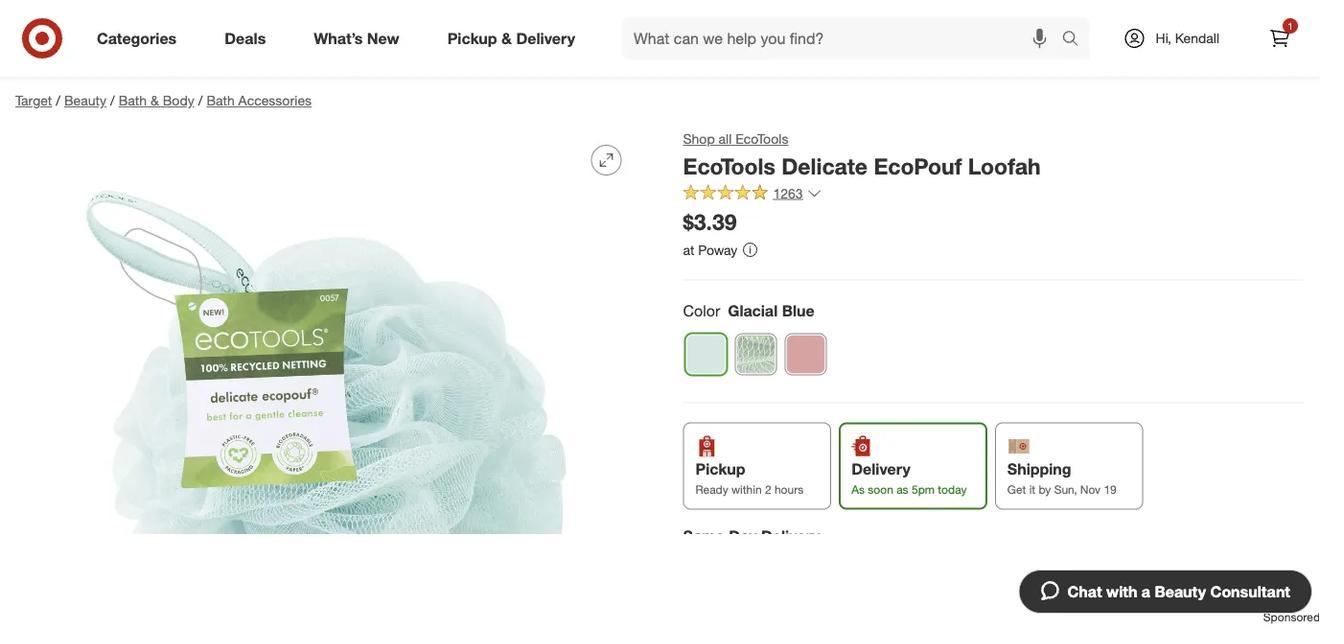 Task type: describe. For each thing, give the bounding box(es) containing it.
search button
[[1054, 17, 1100, 63]]

ready
[[696, 482, 729, 496]]

delivery for same day delivery
[[762, 527, 821, 545]]

chat with a beauty consultant button
[[1019, 570, 1313, 614]]

hi,
[[1156, 30, 1172, 47]]

beauty inside chat with a beauty consultant button
[[1155, 582, 1207, 601]]

at
[[683, 241, 695, 258]]

shop all ecotools ecotools delicate ecopouf loofah
[[683, 130, 1041, 179]]

target link
[[15, 92, 52, 109]]

more
[[999, 601, 1030, 618]]

chat
[[1068, 582, 1103, 601]]

blue
[[782, 301, 815, 320]]

soon
[[868, 482, 894, 496]]

pickup for &
[[448, 29, 497, 48]]

pickup for ready
[[696, 460, 746, 478]]

beauty link
[[64, 92, 107, 109]]

3 / from the left
[[198, 92, 203, 109]]

poway
[[699, 241, 738, 258]]

all
[[719, 130, 732, 147]]

2 bath from the left
[[207, 92, 235, 109]]

it
[[1030, 482, 1036, 496]]

loofah
[[969, 153, 1041, 179]]

today
[[938, 482, 967, 496]]

pickup & delivery
[[448, 29, 576, 48]]

get
[[1008, 482, 1027, 496]]

consultant
[[1211, 582, 1291, 601]]

a
[[1142, 582, 1151, 601]]

as
[[897, 482, 909, 496]]

delivery as soon as 5pm today
[[852, 460, 967, 496]]

1 vertical spatial ecotools
[[683, 153, 776, 179]]

kendall
[[1176, 30, 1220, 47]]

by
[[1039, 482, 1052, 496]]

What can we help you find? suggestions appear below search field
[[623, 17, 1067, 59]]

what's new
[[314, 29, 400, 48]]

sponsored
[[1264, 610, 1321, 624]]

1
[[1289, 20, 1294, 32]]

what's
[[314, 29, 363, 48]]

shop
[[683, 130, 715, 147]]

pickup ready within 2 hours
[[696, 460, 804, 496]]

color
[[683, 301, 721, 320]]

target / beauty / bath & body / bath accessories
[[15, 92, 312, 109]]

learn
[[961, 601, 995, 618]]

bath & body link
[[119, 92, 194, 109]]

0 vertical spatial ecotools
[[736, 130, 789, 147]]

19
[[1105, 482, 1117, 496]]

target
[[15, 92, 52, 109]]

$3.39
[[683, 209, 737, 236]]

green fig image
[[736, 334, 777, 374]]



Task type: vqa. For each thing, say whether or not it's contained in the screenshot.
under within Toy gifts under
no



Task type: locate. For each thing, give the bounding box(es) containing it.
pink image
[[786, 334, 826, 374]]

at poway
[[683, 241, 738, 258]]

bath right body
[[207, 92, 235, 109]]

/ right target link
[[56, 92, 60, 109]]

1 vertical spatial &
[[151, 92, 159, 109]]

1263
[[774, 185, 804, 202]]

ecotools
[[736, 130, 789, 147], [683, 153, 776, 179]]

1 vertical spatial beauty
[[1155, 582, 1207, 601]]

beauty right the a
[[1155, 582, 1207, 601]]

pickup up ready
[[696, 460, 746, 478]]

0 horizontal spatial bath
[[119, 92, 147, 109]]

as
[[852, 482, 865, 496]]

1 vertical spatial delivery
[[852, 460, 911, 478]]

ecopouf
[[874, 153, 963, 179]]

learn more button
[[960, 599, 1031, 621]]

within
[[732, 482, 762, 496]]

2 horizontal spatial delivery
[[852, 460, 911, 478]]

learn more
[[961, 601, 1030, 618]]

1 horizontal spatial pickup
[[696, 460, 746, 478]]

nov
[[1081, 482, 1101, 496]]

hi, kendall
[[1156, 30, 1220, 47]]

new
[[367, 29, 400, 48]]

delivery inside "delivery as soon as 5pm today"
[[852, 460, 911, 478]]

with
[[1107, 582, 1138, 601]]

1 horizontal spatial bath
[[207, 92, 235, 109]]

chat with a beauty consultant
[[1068, 582, 1291, 601]]

hours
[[775, 482, 804, 496]]

delivery
[[516, 29, 576, 48], [852, 460, 911, 478], [762, 527, 821, 545]]

0 vertical spatial &
[[502, 29, 512, 48]]

categories link
[[81, 17, 201, 59]]

search
[[1054, 31, 1100, 49]]

delivery for pickup & delivery
[[516, 29, 576, 48]]

bath
[[119, 92, 147, 109], [207, 92, 235, 109]]

2 vertical spatial delivery
[[762, 527, 821, 545]]

pickup
[[448, 29, 497, 48], [696, 460, 746, 478]]

1 link
[[1260, 17, 1302, 59]]

0 horizontal spatial beauty
[[64, 92, 107, 109]]

&
[[502, 29, 512, 48], [151, 92, 159, 109]]

1 horizontal spatial &
[[502, 29, 512, 48]]

bath left body
[[119, 92, 147, 109]]

1 horizontal spatial /
[[110, 92, 115, 109]]

1 / from the left
[[56, 92, 60, 109]]

5pm
[[912, 482, 935, 496]]

2 horizontal spatial /
[[198, 92, 203, 109]]

/ right body
[[198, 92, 203, 109]]

sun,
[[1055, 482, 1078, 496]]

beauty right target link
[[64, 92, 107, 109]]

day
[[729, 527, 757, 545]]

ecotools right all
[[736, 130, 789, 147]]

bath accessories link
[[207, 92, 312, 109]]

0 vertical spatial delivery
[[516, 29, 576, 48]]

/
[[56, 92, 60, 109], [110, 92, 115, 109], [198, 92, 203, 109]]

0 horizontal spatial delivery
[[516, 29, 576, 48]]

color glacial blue
[[683, 301, 815, 320]]

shipping
[[1008, 460, 1072, 478]]

1 vertical spatial pickup
[[696, 460, 746, 478]]

/ right the beauty link on the left of page
[[110, 92, 115, 109]]

1 bath from the left
[[119, 92, 147, 109]]

categories
[[97, 29, 177, 48]]

1 horizontal spatial delivery
[[762, 527, 821, 545]]

pickup & delivery link
[[431, 17, 600, 59]]

shipping get it by sun, nov 19
[[1008, 460, 1117, 496]]

0 vertical spatial beauty
[[64, 92, 107, 109]]

0 horizontal spatial &
[[151, 92, 159, 109]]

delicate
[[782, 153, 868, 179]]

body
[[163, 92, 194, 109]]

what's new link
[[298, 17, 424, 59]]

2
[[765, 482, 772, 496]]

0 horizontal spatial /
[[56, 92, 60, 109]]

ecotools down all
[[683, 153, 776, 179]]

2 / from the left
[[110, 92, 115, 109]]

deals link
[[208, 17, 290, 59]]

0 vertical spatial pickup
[[448, 29, 497, 48]]

pickup inside pickup ready within 2 hours
[[696, 460, 746, 478]]

pickup right new
[[448, 29, 497, 48]]

beauty
[[64, 92, 107, 109], [1155, 582, 1207, 601]]

same day delivery
[[683, 527, 821, 545]]

0 horizontal spatial pickup
[[448, 29, 497, 48]]

accessories
[[238, 92, 312, 109]]

same
[[683, 527, 725, 545]]

1263 link
[[683, 184, 823, 206]]

ecotools delicate ecopouf loofah, 1 of 11 image
[[15, 129, 637, 629]]

deals
[[225, 29, 266, 48]]

glacial blue image
[[686, 334, 727, 374]]

glacial
[[728, 301, 778, 320]]

1 horizontal spatial beauty
[[1155, 582, 1207, 601]]



